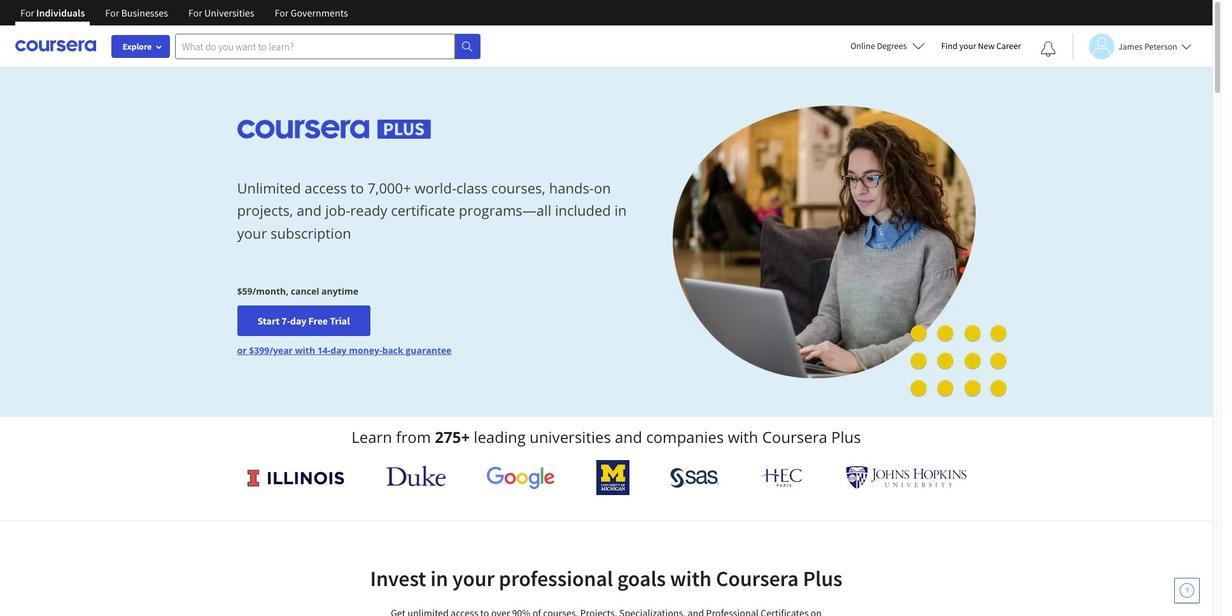 Task type: describe. For each thing, give the bounding box(es) containing it.
1 horizontal spatial your
[[452, 565, 495, 592]]

sas image
[[670, 467, 719, 488]]

cancel
[[291, 285, 319, 297]]

start 7-day free trial
[[257, 315, 350, 327]]

invest in your professional goals with coursera plus
[[370, 565, 842, 592]]

for governments
[[275, 6, 348, 19]]

0 vertical spatial your
[[959, 40, 976, 52]]

show notifications image
[[1041, 41, 1056, 57]]

from
[[396, 426, 431, 447]]

$59 /month, cancel anytime
[[237, 285, 358, 297]]

find
[[941, 40, 958, 52]]

certificate
[[391, 201, 455, 220]]

new
[[978, 40, 995, 52]]

governments
[[291, 6, 348, 19]]

online
[[851, 40, 875, 52]]

1 vertical spatial plus
[[803, 565, 842, 592]]

individuals
[[36, 6, 85, 19]]

your inside 'unlimited access to 7,000+ world-class courses, hands-on projects, and job-ready certificate programs—all included in your subscription'
[[237, 223, 267, 242]]

included
[[555, 201, 611, 220]]

courses,
[[491, 178, 545, 197]]

projects,
[[237, 201, 293, 220]]

james
[[1118, 40, 1143, 52]]

or $399 /year with 14-day money-back guarantee
[[237, 344, 452, 357]]

day inside button
[[290, 315, 306, 327]]

class
[[456, 178, 488, 197]]

0 vertical spatial plus
[[831, 426, 861, 447]]

james peterson
[[1118, 40, 1177, 52]]

to
[[351, 178, 364, 197]]

and inside 'unlimited access to 7,000+ world-class courses, hands-on projects, and job-ready certificate programs—all included in your subscription'
[[297, 201, 322, 220]]

hands-
[[549, 178, 594, 197]]

find your new career
[[941, 40, 1021, 52]]

universities
[[204, 6, 254, 19]]

johns hopkins university image
[[846, 466, 966, 489]]

online degrees
[[851, 40, 907, 52]]

leading
[[474, 426, 526, 447]]

money-
[[349, 344, 382, 357]]

world-
[[415, 178, 456, 197]]

peterson
[[1144, 40, 1177, 52]]

2 vertical spatial with
[[670, 565, 712, 592]]

university of michigan image
[[596, 460, 629, 495]]

career
[[996, 40, 1021, 52]]

unlimited access to 7,000+ world-class courses, hands-on projects, and job-ready certificate programs—all included in your subscription
[[237, 178, 627, 242]]

online degrees button
[[840, 32, 935, 60]]

14-
[[317, 344, 331, 357]]

free
[[308, 315, 328, 327]]

275+
[[435, 426, 470, 447]]

1 vertical spatial coursera
[[716, 565, 799, 592]]

businesses
[[121, 6, 168, 19]]

/year
[[269, 344, 293, 357]]

7-
[[281, 315, 290, 327]]

learn from 275+ leading universities and companies with coursera plus
[[351, 426, 861, 447]]

0 vertical spatial with
[[295, 344, 315, 357]]

for for individuals
[[20, 6, 34, 19]]



Task type: vqa. For each thing, say whether or not it's contained in the screenshot.
class
yes



Task type: locate. For each thing, give the bounding box(es) containing it.
2 horizontal spatial your
[[959, 40, 976, 52]]

explore button
[[111, 35, 170, 58]]

with left 14-
[[295, 344, 315, 357]]

0 vertical spatial in
[[615, 201, 627, 220]]

2 vertical spatial your
[[452, 565, 495, 592]]

in inside 'unlimited access to 7,000+ world-class courses, hands-on projects, and job-ready certificate programs—all included in your subscription'
[[615, 201, 627, 220]]

for businesses
[[105, 6, 168, 19]]

7,000+
[[368, 178, 411, 197]]

and up university of michigan image
[[615, 426, 642, 447]]

programs—all
[[459, 201, 551, 220]]

hec paris image
[[760, 465, 804, 491]]

job-
[[325, 201, 350, 220]]

for left "governments"
[[275, 6, 289, 19]]

professional
[[499, 565, 613, 592]]

degrees
[[877, 40, 907, 52]]

1 horizontal spatial and
[[615, 426, 642, 447]]

0 horizontal spatial in
[[430, 565, 448, 592]]

in
[[615, 201, 627, 220], [430, 565, 448, 592]]

0 horizontal spatial with
[[295, 344, 315, 357]]

companies
[[646, 426, 724, 447]]

learn
[[351, 426, 392, 447]]

invest
[[370, 565, 426, 592]]

2 horizontal spatial with
[[728, 426, 758, 447]]

$399
[[249, 344, 269, 357]]

trial
[[330, 315, 350, 327]]

find your new career link
[[935, 38, 1027, 54]]

0 vertical spatial coursera
[[762, 426, 827, 447]]

4 for from the left
[[275, 6, 289, 19]]

access
[[305, 178, 347, 197]]

for for universities
[[188, 6, 202, 19]]

start
[[257, 315, 280, 327]]

1 for from the left
[[20, 6, 34, 19]]

day left money-
[[330, 344, 347, 357]]

1 vertical spatial with
[[728, 426, 758, 447]]

universities
[[530, 426, 611, 447]]

for for governments
[[275, 6, 289, 19]]

day left free
[[290, 315, 306, 327]]

guarantee
[[406, 344, 452, 357]]

for left "businesses"
[[105, 6, 119, 19]]

google image
[[486, 466, 555, 489]]

with right companies
[[728, 426, 758, 447]]

0 vertical spatial and
[[297, 201, 322, 220]]

start 7-day free trial button
[[237, 306, 370, 336]]

1 horizontal spatial with
[[670, 565, 712, 592]]

university of illinois at urbana-champaign image
[[246, 467, 345, 488]]

1 vertical spatial day
[[330, 344, 347, 357]]

1 horizontal spatial in
[[615, 201, 627, 220]]

for left universities
[[188, 6, 202, 19]]

coursera plus image
[[237, 119, 431, 139]]

or
[[237, 344, 247, 357]]

your
[[959, 40, 976, 52], [237, 223, 267, 242], [452, 565, 495, 592]]

goals
[[617, 565, 666, 592]]

and up subscription
[[297, 201, 322, 220]]

back
[[382, 344, 403, 357]]

1 vertical spatial and
[[615, 426, 642, 447]]

0 horizontal spatial and
[[297, 201, 322, 220]]

anytime
[[321, 285, 358, 297]]

None search field
[[175, 33, 481, 59]]

on
[[594, 178, 611, 197]]

plus
[[831, 426, 861, 447], [803, 565, 842, 592]]

3 for from the left
[[188, 6, 202, 19]]

What do you want to learn? text field
[[175, 33, 455, 59]]

0 horizontal spatial day
[[290, 315, 306, 327]]

0 horizontal spatial your
[[237, 223, 267, 242]]

help center image
[[1179, 583, 1195, 598]]

/month,
[[252, 285, 288, 297]]

banner navigation
[[10, 0, 358, 35]]

for for businesses
[[105, 6, 119, 19]]

ready
[[350, 201, 387, 220]]

for individuals
[[20, 6, 85, 19]]

for left individuals
[[20, 6, 34, 19]]

1 vertical spatial your
[[237, 223, 267, 242]]

$59
[[237, 285, 252, 297]]

with right goals
[[670, 565, 712, 592]]

in right included
[[615, 201, 627, 220]]

james peterson button
[[1072, 33, 1191, 59]]

with
[[295, 344, 315, 357], [728, 426, 758, 447], [670, 565, 712, 592]]

subscription
[[271, 223, 351, 242]]

in right invest
[[430, 565, 448, 592]]

coursera
[[762, 426, 827, 447], [716, 565, 799, 592]]

and
[[297, 201, 322, 220], [615, 426, 642, 447]]

for universities
[[188, 6, 254, 19]]

unlimited
[[237, 178, 301, 197]]

duke university image
[[386, 466, 445, 486]]

1 vertical spatial in
[[430, 565, 448, 592]]

coursera image
[[15, 36, 96, 56]]

for
[[20, 6, 34, 19], [105, 6, 119, 19], [188, 6, 202, 19], [275, 6, 289, 19]]

0 vertical spatial day
[[290, 315, 306, 327]]

1 horizontal spatial day
[[330, 344, 347, 357]]

2 for from the left
[[105, 6, 119, 19]]

explore
[[123, 41, 152, 52]]

day
[[290, 315, 306, 327], [330, 344, 347, 357]]



